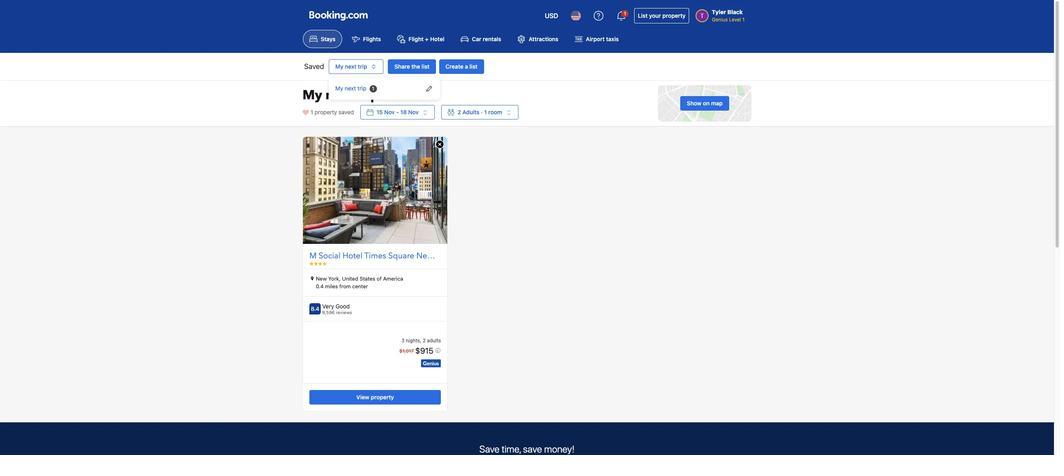 Task type: describe. For each thing, give the bounding box(es) containing it.
1 inside button
[[624, 11, 626, 17]]

scored  8.4 element
[[309, 304, 321, 315]]

good
[[336, 303, 350, 310]]

8,596
[[322, 310, 335, 315]]

states
[[360, 276, 375, 282]]

my next trip up 'saved'
[[303, 87, 379, 104]]

next down my next trip button
[[345, 85, 356, 92]]

1 horizontal spatial 2
[[458, 109, 461, 116]]

adults
[[427, 338, 441, 344]]

of
[[377, 276, 382, 282]]

flight + hotel
[[409, 36, 445, 43]]

times
[[364, 251, 386, 262]]

save time, save money!
[[479, 444, 575, 455]]

level
[[729, 17, 741, 23]]

show on map
[[687, 100, 723, 107]]

m social hotel times square new york
[[309, 251, 451, 262]]

taxis
[[606, 36, 619, 43]]

saved
[[339, 109, 354, 116]]

save
[[523, 444, 542, 455]]

next up 'saved'
[[326, 87, 353, 104]]

list
[[638, 12, 648, 19]]

1 left 'saved'
[[311, 109, 313, 116]]

0.4 miles from center
[[316, 284, 368, 290]]

create a list
[[446, 63, 478, 70]]

the
[[412, 63, 420, 70]]

your
[[649, 12, 661, 19]]

list your property
[[638, 12, 686, 19]]

airport taxis
[[586, 36, 619, 43]]

car
[[472, 36, 481, 43]]

2 horizontal spatial property
[[663, 12, 686, 19]]

airport
[[586, 36, 605, 43]]

a
[[465, 63, 468, 70]]

2 adults                                           · 1 room
[[458, 109, 502, 116]]

rated element
[[322, 303, 352, 311]]

airport taxis link
[[568, 30, 625, 48]]

my next trip button
[[329, 60, 383, 74]]

m social hotel times square new york link
[[309, 251, 451, 262]]

1 inside 'tyler black genius level 1'
[[742, 17, 745, 23]]

list for share the list
[[422, 63, 430, 70]]

flight
[[409, 36, 424, 43]]

stays
[[321, 36, 336, 43]]

view property
[[356, 394, 394, 401]]

18
[[400, 109, 407, 116]]

create
[[446, 63, 464, 70]]

square
[[388, 251, 414, 262]]

-
[[396, 109, 399, 116]]

view property link
[[309, 391, 441, 405]]

usd
[[545, 12, 558, 19]]

1 nov from the left
[[384, 109, 395, 116]]

nights,
[[406, 338, 421, 344]]

flights
[[363, 36, 381, 43]]

1 vertical spatial 2
[[423, 338, 426, 344]]

attractions link
[[511, 30, 565, 48]]

adults
[[463, 109, 480, 116]]

usd button
[[540, 6, 563, 25]]

tyler
[[712, 8, 726, 15]]

america
[[383, 276, 403, 282]]

0 vertical spatial new
[[416, 251, 433, 262]]

reviews
[[336, 310, 352, 315]]

from  8,596 reviews element
[[322, 310, 352, 315]]

attractions
[[529, 36, 558, 43]]

stays link
[[303, 30, 342, 48]]

my next trip down my next trip button
[[335, 85, 366, 92]]

flights link
[[345, 30, 388, 48]]



Task type: locate. For each thing, give the bounding box(es) containing it.
new up 0.4
[[316, 276, 327, 282]]

next
[[345, 63, 357, 70], [345, 85, 356, 92], [326, 87, 353, 104]]

15
[[377, 109, 383, 116]]

nov
[[384, 109, 395, 116], [408, 109, 419, 116]]

1 down my next trip button
[[372, 86, 374, 92]]

0 horizontal spatial hotel
[[343, 251, 363, 262]]

0 horizontal spatial list
[[422, 63, 430, 70]]

map
[[711, 100, 723, 107]]

1 right level
[[742, 17, 745, 23]]

my
[[335, 63, 343, 70], [335, 85, 343, 92], [303, 87, 322, 104]]

1 horizontal spatial nov
[[408, 109, 419, 116]]

york,
[[328, 276, 341, 282]]

hotel left times
[[343, 251, 363, 262]]

save
[[479, 444, 500, 455]]

2 left adults
[[458, 109, 461, 116]]

2 nov from the left
[[408, 109, 419, 116]]

time,
[[502, 444, 521, 455]]

nov right 18
[[408, 109, 419, 116]]

share
[[395, 63, 410, 70]]

center
[[352, 284, 368, 290]]

hotel
[[430, 36, 445, 43], [343, 251, 363, 262]]

property right view
[[371, 394, 394, 401]]

york
[[435, 251, 451, 262]]

next inside button
[[345, 63, 357, 70]]

1 horizontal spatial property
[[371, 394, 394, 401]]

m
[[309, 251, 317, 262]]

social
[[319, 251, 341, 262]]

hotel right +
[[430, 36, 445, 43]]

+
[[425, 36, 429, 43]]

show
[[687, 100, 702, 107]]

show on map button
[[680, 96, 729, 111]]

share the list button
[[388, 60, 436, 74]]

property left 'saved'
[[315, 109, 337, 116]]

property for view property
[[371, 394, 394, 401]]

·
[[481, 109, 483, 116]]

flight + hotel link
[[391, 30, 451, 48]]

0 horizontal spatial nov
[[384, 109, 395, 116]]

$1,017
[[399, 349, 414, 355]]

0 horizontal spatial new
[[316, 276, 327, 282]]

0 vertical spatial property
[[663, 12, 686, 19]]

0 vertical spatial hotel
[[430, 36, 445, 43]]

share the list
[[395, 63, 430, 70]]

0 vertical spatial 2
[[458, 109, 461, 116]]

1 horizontal spatial new
[[416, 251, 433, 262]]

money!
[[544, 444, 575, 455]]

create a list button
[[439, 60, 484, 74]]

my next trip inside button
[[335, 63, 367, 70]]

on
[[703, 100, 710, 107]]

1 button
[[612, 6, 631, 25]]

rentals
[[483, 36, 501, 43]]

list your property link
[[634, 8, 689, 23]]

8.4
[[311, 306, 319, 313]]

trip down my next trip button
[[358, 85, 366, 92]]

room
[[488, 109, 502, 116]]

my next trip
[[335, 63, 367, 70], [335, 85, 366, 92], [303, 87, 379, 104]]

car rentals link
[[454, 30, 508, 48]]

0 horizontal spatial 2
[[423, 338, 426, 344]]

list right a
[[470, 63, 478, 70]]

3
[[401, 338, 405, 344]]

0.4
[[316, 284, 324, 290]]

1
[[624, 11, 626, 17], [742, 17, 745, 23], [372, 86, 374, 92], [311, 109, 313, 116], [484, 109, 487, 116]]

8.4 very good 8,596 reviews
[[311, 303, 352, 315]]

booking.com online hotel reservations image
[[309, 11, 368, 21]]

list for create a list
[[470, 63, 478, 70]]

2
[[458, 109, 461, 116], [423, 338, 426, 344]]

list right 'the'
[[422, 63, 430, 70]]

0 horizontal spatial property
[[315, 109, 337, 116]]

my inside button
[[335, 63, 343, 70]]

saved
[[304, 62, 324, 71]]

list
[[422, 63, 430, 70], [470, 63, 478, 70]]

1 right ·
[[484, 109, 487, 116]]

new
[[416, 251, 433, 262], [316, 276, 327, 282]]

1 vertical spatial property
[[315, 109, 337, 116]]

1 vertical spatial new
[[316, 276, 327, 282]]

new left york
[[416, 251, 433, 262]]

15 nov - 18 nov
[[377, 109, 419, 116]]

1 vertical spatial hotel
[[343, 251, 363, 262]]

united
[[342, 276, 358, 282]]

2 left 'adults' on the bottom left
[[423, 338, 426, 344]]

trip up the 15
[[357, 87, 379, 104]]

black
[[728, 8, 743, 15]]

hotel inside 'link'
[[430, 36, 445, 43]]

car rentals
[[472, 36, 501, 43]]

trip
[[358, 63, 367, 70], [358, 85, 366, 92], [357, 87, 379, 104]]

view
[[356, 394, 369, 401]]

hotel for +
[[430, 36, 445, 43]]

list inside "button"
[[470, 63, 478, 70]]

tyler black genius level 1
[[712, 8, 745, 23]]

1 horizontal spatial list
[[470, 63, 478, 70]]

trip inside button
[[358, 63, 367, 70]]

genius
[[712, 17, 728, 23]]

my next trip down flights link on the top
[[335, 63, 367, 70]]

miles
[[325, 284, 338, 290]]

trip down flights link on the top
[[358, 63, 367, 70]]

next down flights link on the top
[[345, 63, 357, 70]]

$915
[[415, 346, 435, 356]]

list inside button
[[422, 63, 430, 70]]

1 horizontal spatial hotel
[[430, 36, 445, 43]]

from
[[339, 284, 351, 290]]

1 list from the left
[[422, 63, 430, 70]]

very
[[322, 303, 334, 310]]

4 stars image
[[309, 262, 327, 266]]

property right your
[[663, 12, 686, 19]]

property
[[663, 12, 686, 19], [315, 109, 337, 116], [371, 394, 394, 401]]

1 property saved
[[311, 109, 354, 116]]

3 nights, 2 adults
[[401, 338, 441, 344]]

new york, united states of america
[[316, 276, 403, 282]]

property for 1 property saved
[[315, 109, 337, 116]]

2 vertical spatial property
[[371, 394, 394, 401]]

hotel for social
[[343, 251, 363, 262]]

2 list from the left
[[470, 63, 478, 70]]

nov left -
[[384, 109, 395, 116]]

1 left the list
[[624, 11, 626, 17]]



Task type: vqa. For each thing, say whether or not it's contained in the screenshot.
723
no



